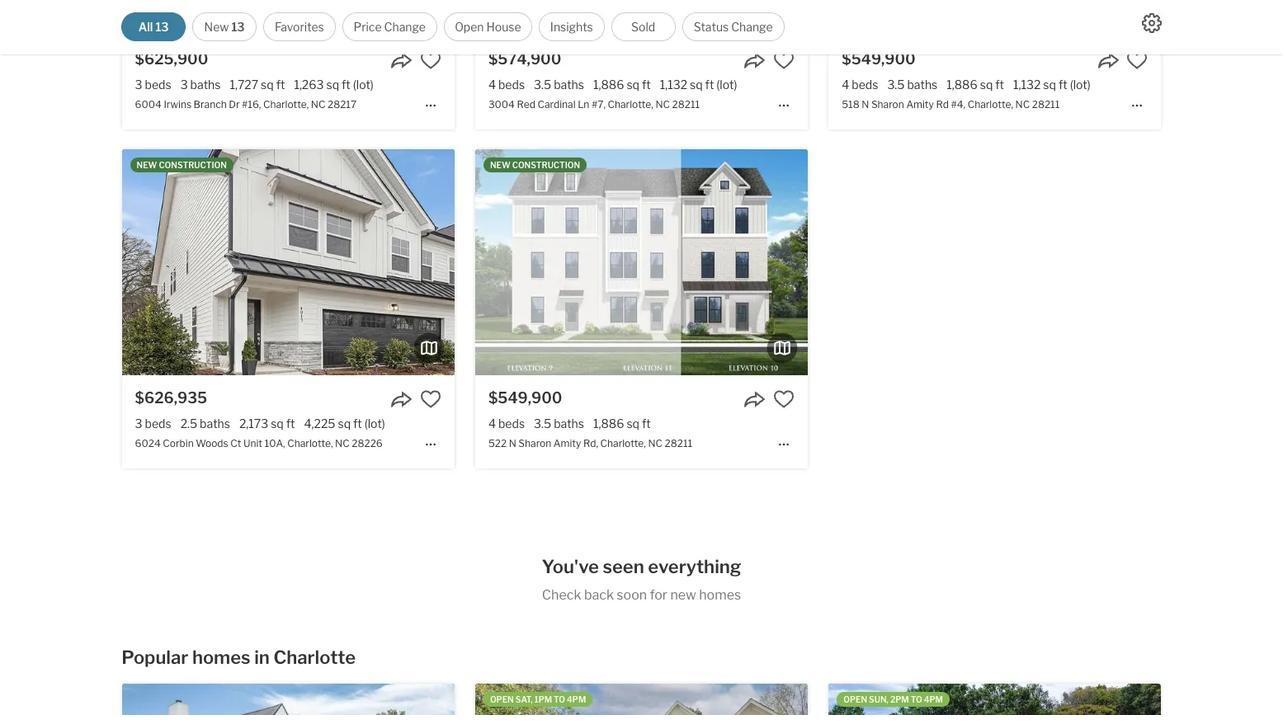 Task type: vqa. For each thing, say whether or not it's contained in the screenshot.
518 4 beds
yes



Task type: describe. For each thing, give the bounding box(es) containing it.
28217
[[328, 98, 357, 111]]

beds for 6024
[[145, 417, 171, 431]]

3 baths
[[181, 78, 221, 92]]

Open House radio
[[444, 12, 533, 41]]

518 n sharon amity rd #4, charlotte, nc 28211
[[842, 98, 1060, 111]]

to for 1pm
[[554, 696, 566, 706]]

house
[[487, 20, 522, 34]]

2 photo of 6004 irwins branch dr #16, charlotte, nc 28217 image from the left
[[122, 0, 455, 36]]

check back soon for new homes
[[542, 588, 742, 604]]

2 photo of 11026 megwood dr, charlotte, nc 28277 image from the left
[[829, 685, 1162, 716]]

sharon for 522
[[519, 438, 552, 450]]

3004
[[489, 98, 515, 111]]

beds for 6004
[[145, 78, 171, 92]]

4,225 sq ft (lot)
[[304, 417, 385, 431]]

charlotte, for $549,900
[[601, 438, 646, 450]]

4pm for open sat, 1pm to 4pm
[[567, 696, 586, 706]]

1,886 sq ft for #7,
[[594, 78, 651, 92]]

(lot) for $549,900
[[1071, 78, 1091, 92]]

branch
[[194, 98, 227, 111]]

1,132 for $574,900
[[660, 78, 688, 92]]

3 photo of 4052 arborway none, charlotte, nc 28211 image from the left
[[455, 685, 787, 716]]

favorite button checkbox for $625,900
[[420, 49, 442, 71]]

sat,
[[516, 696, 533, 706]]

ct
[[231, 438, 241, 450]]

1,886 for rd,
[[594, 417, 625, 431]]

baths for #16,
[[190, 78, 221, 92]]

(lot) for $574,900
[[717, 78, 738, 92]]

open sat, 1pm to 4pm
[[490, 696, 586, 706]]

n for 522
[[509, 438, 517, 450]]

charlotte, down 4,225
[[288, 438, 333, 450]]

$574,900
[[489, 50, 562, 68]]

favorite button checkbox for 518 n sharon amity rd #4, charlotte, nc 28211
[[1127, 49, 1149, 71]]

10a,
[[265, 438, 285, 450]]

3.5 baths for #7,
[[534, 78, 585, 92]]

beds for 522
[[499, 417, 525, 431]]

Status Change radio
[[683, 12, 785, 41]]

open
[[455, 20, 484, 34]]

insights
[[551, 20, 594, 34]]

new construction for $549,900
[[490, 160, 581, 170]]

charlotte, right #4,
[[968, 98, 1014, 111]]

back
[[585, 588, 614, 604]]

6024
[[135, 438, 161, 450]]

beds for 518
[[852, 78, 879, 92]]

open for open sun, 2pm to 4pm
[[844, 696, 868, 706]]

favorite button image for $625,900
[[420, 49, 442, 71]]

red
[[517, 98, 536, 111]]

charlotte, for $625,900
[[263, 98, 309, 111]]

you've seen everything
[[542, 557, 742, 578]]

1,132 sq ft (lot) for $574,900
[[660, 78, 738, 92]]

4,225
[[304, 417, 336, 431]]

13 for all 13
[[156, 20, 169, 34]]

1,727 sq ft
[[230, 78, 285, 92]]

favorite button checkbox for $626,935
[[420, 389, 442, 411]]

3 for $626,935
[[135, 417, 142, 431]]

favorite button image for $574,900
[[774, 49, 795, 71]]

1pm
[[535, 696, 552, 706]]

2pm
[[891, 696, 910, 706]]

price
[[354, 20, 382, 34]]

baths for unit
[[200, 417, 230, 431]]

to for 2pm
[[911, 696, 923, 706]]

518
[[842, 98, 860, 111]]

$625,900
[[135, 50, 208, 68]]

option group containing all
[[121, 12, 785, 41]]

favorites
[[275, 20, 324, 34]]

unit
[[244, 438, 263, 450]]

3.5 for 518
[[888, 78, 905, 92]]

28226
[[352, 438, 383, 450]]

3 photo of 522 n sharon amity rd, charlotte, nc 28211 image from the left
[[808, 150, 1141, 376]]

favorite button image for $549,900
[[1127, 49, 1149, 71]]

new 13
[[204, 20, 245, 34]]

2 photo of 518 n sharon amity rd #4, charlotte, nc 28211 image from the left
[[829, 0, 1162, 36]]

popular
[[122, 648, 189, 669]]

sold
[[632, 20, 656, 34]]

2,173 sq ft
[[239, 417, 295, 431]]

$626,935
[[135, 390, 207, 407]]

ln
[[578, 98, 590, 111]]

for
[[650, 588, 668, 604]]

1 photo of 522 n sharon amity rd, charlotte, nc 28211 image from the left
[[143, 150, 476, 376]]

construction for $626,935
[[159, 160, 227, 170]]

favorite button image for $549,900
[[774, 389, 795, 411]]

2 photo of 5509 piper glen dr, charlotte, nc 28277 image from the left
[[476, 685, 808, 716]]

3 for $625,900
[[135, 78, 142, 92]]

Price Change radio
[[342, 12, 437, 41]]

2,173
[[239, 417, 269, 431]]

2.5
[[181, 417, 197, 431]]

1 vertical spatial homes
[[192, 648, 251, 669]]

1,132 for $549,900
[[1014, 78, 1042, 92]]

favorite button checkbox for 3004 red cardinal ln #7, charlotte, nc 28211
[[774, 49, 795, 71]]

#7,
[[592, 98, 606, 111]]

(lot) for $626,935
[[365, 417, 385, 431]]

open house
[[455, 20, 522, 34]]

28211 for $549,900
[[665, 438, 693, 450]]

2 photo of 3004 red cardinal ln #7, charlotte, nc 28211 image from the left
[[476, 0, 808, 36]]

6024 corbin woods ct unit 10a, charlotte, nc 28226
[[135, 438, 383, 450]]

new for $549,900
[[490, 160, 511, 170]]

(lot) for $625,900
[[353, 78, 374, 92]]

soon
[[617, 588, 647, 604]]

3 photo of 6024 corbin woods ct unit 10a, charlotte, nc 28226 image from the left
[[455, 150, 787, 376]]

3 up irwins
[[181, 78, 188, 92]]

28211 for $574,900
[[673, 98, 700, 111]]

1 photo of 4052 arborway none, charlotte, nc 28211 image from the left
[[0, 685, 122, 716]]

2.5 baths
[[181, 417, 230, 431]]

4 for 518 n sharon amity rd #4, charlotte, nc 28211
[[842, 78, 850, 92]]

check
[[542, 588, 582, 604]]

4 for 522 n sharon amity rd, charlotte, nc 28211
[[489, 417, 496, 431]]

favorite button image for $626,935
[[420, 389, 442, 411]]

nc right #4,
[[1016, 98, 1031, 111]]

change for price change
[[384, 20, 426, 34]]



Task type: locate. For each thing, give the bounding box(es) containing it.
0 vertical spatial favorite button checkbox
[[420, 49, 442, 71]]

0 horizontal spatial new construction
[[137, 160, 227, 170]]

open
[[490, 696, 514, 706], [844, 696, 868, 706]]

amity for rd
[[907, 98, 935, 111]]

n for 518
[[862, 98, 870, 111]]

baths up 522 n sharon amity rd, charlotte, nc 28211
[[554, 417, 585, 431]]

1,886 sq ft up #4,
[[947, 78, 1005, 92]]

1 vertical spatial amity
[[554, 438, 582, 450]]

1 horizontal spatial favorite button image
[[1127, 49, 1149, 71]]

2 favorite button checkbox from the top
[[420, 389, 442, 411]]

4pm
[[567, 696, 586, 706], [925, 696, 944, 706]]

1 horizontal spatial sharon
[[872, 98, 905, 111]]

1,263
[[294, 78, 324, 92]]

price change
[[354, 20, 426, 34]]

6004 irwins branch dr #16, charlotte, nc 28217
[[135, 98, 357, 111]]

new down 3004
[[490, 160, 511, 170]]

to
[[554, 696, 566, 706], [911, 696, 923, 706]]

charlotte, down 1,263
[[263, 98, 309, 111]]

1,132
[[660, 78, 688, 92], [1014, 78, 1042, 92]]

to right 1pm
[[554, 696, 566, 706]]

new construction down red
[[490, 160, 581, 170]]

new
[[137, 160, 157, 170], [490, 160, 511, 170]]

0 vertical spatial amity
[[907, 98, 935, 111]]

new
[[204, 20, 229, 34]]

n right '518' on the right of page
[[862, 98, 870, 111]]

favorite button checkbox
[[774, 49, 795, 71], [1127, 49, 1149, 71], [774, 389, 795, 411]]

sq
[[261, 78, 274, 92], [327, 78, 339, 92], [627, 78, 640, 92], [690, 78, 703, 92], [981, 78, 994, 92], [1044, 78, 1057, 92], [271, 417, 284, 431], [338, 417, 351, 431], [627, 417, 640, 431]]

nc right "#7,"
[[656, 98, 670, 111]]

favorite button checkbox for 522 n sharon amity rd, charlotte, nc 28211
[[774, 389, 795, 411]]

amity
[[907, 98, 935, 111], [554, 438, 582, 450]]

4 beds
[[489, 78, 525, 92], [842, 78, 879, 92], [489, 417, 525, 431]]

13 inside all option
[[156, 20, 169, 34]]

0 vertical spatial sharon
[[872, 98, 905, 111]]

3.5 baths
[[534, 78, 585, 92], [888, 78, 938, 92], [534, 417, 585, 431]]

0 horizontal spatial homes
[[192, 648, 251, 669]]

$549,900 up 522
[[489, 390, 563, 407]]

13
[[156, 20, 169, 34], [232, 20, 245, 34]]

favorite button image
[[774, 49, 795, 71], [1127, 49, 1149, 71]]

4 up '518' on the right of page
[[842, 78, 850, 92]]

1 vertical spatial favorite button checkbox
[[420, 389, 442, 411]]

13 for new 13
[[232, 20, 245, 34]]

cardinal
[[538, 98, 576, 111]]

2 change from the left
[[732, 20, 773, 34]]

2 photo of 4052 arborway none, charlotte, nc 28211 image from the left
[[122, 685, 455, 716]]

1,132 up 518 n sharon amity rd #4, charlotte, nc 28211
[[1014, 78, 1042, 92]]

4 up 3004
[[489, 78, 496, 92]]

baths up "cardinal"
[[554, 78, 585, 92]]

popular homes in charlotte
[[122, 648, 356, 669]]

charlotte, right rd,
[[601, 438, 646, 450]]

1 new from the left
[[137, 160, 157, 170]]

1 1,132 sq ft (lot) from the left
[[660, 78, 738, 92]]

change
[[384, 20, 426, 34], [732, 20, 773, 34]]

3.5 baths up rd
[[888, 78, 938, 92]]

new construction
[[137, 160, 227, 170], [490, 160, 581, 170]]

1,886 sq ft for rd,
[[594, 417, 651, 431]]

construction for $549,900
[[513, 160, 581, 170]]

4 for 3004 red cardinal ln #7, charlotte, nc 28211
[[489, 78, 496, 92]]

1 horizontal spatial $549,900
[[842, 50, 916, 68]]

all 13
[[138, 20, 169, 34]]

1 horizontal spatial n
[[862, 98, 870, 111]]

all
[[138, 20, 153, 34]]

Insights radio
[[539, 12, 605, 41]]

4 beds up 3004
[[489, 78, 525, 92]]

3.5 baths up "cardinal"
[[534, 78, 585, 92]]

0 horizontal spatial sharon
[[519, 438, 552, 450]]

1 horizontal spatial new construction
[[490, 160, 581, 170]]

1,263 sq ft (lot)
[[294, 78, 374, 92]]

1 horizontal spatial amity
[[907, 98, 935, 111]]

photo of 11026 megwood dr, charlotte, nc 28277 image
[[496, 685, 829, 716], [829, 685, 1162, 716], [1162, 685, 1284, 716]]

0 vertical spatial 3 beds
[[135, 78, 171, 92]]

1 horizontal spatial homes
[[700, 588, 742, 604]]

photo of 5509 piper glen dr, charlotte, nc 28277 image
[[143, 685, 476, 716], [476, 685, 808, 716], [808, 685, 1141, 716]]

3.5
[[534, 78, 552, 92], [888, 78, 905, 92], [534, 417, 552, 431]]

3
[[135, 78, 142, 92], [181, 78, 188, 92], [135, 417, 142, 431]]

beds
[[145, 78, 171, 92], [499, 78, 525, 92], [852, 78, 879, 92], [145, 417, 171, 431], [499, 417, 525, 431]]

homes
[[700, 588, 742, 604], [192, 648, 251, 669]]

2 open from the left
[[844, 696, 868, 706]]

13 right all
[[156, 20, 169, 34]]

charlotte
[[274, 648, 356, 669]]

1 vertical spatial $549,900
[[489, 390, 563, 407]]

4 beds up '518' on the right of page
[[842, 78, 879, 92]]

irwins
[[164, 98, 192, 111]]

2 new from the left
[[490, 160, 511, 170]]

n right 522
[[509, 438, 517, 450]]

open sun, 2pm to 4pm
[[844, 696, 944, 706]]

charlotte, for $574,900
[[608, 98, 654, 111]]

1,886 for #7,
[[594, 78, 625, 92]]

3 beds
[[135, 78, 171, 92], [135, 417, 171, 431]]

1 change from the left
[[384, 20, 426, 34]]

charlotte, right "#7,"
[[608, 98, 654, 111]]

photo of 6004 irwins branch dr #16, charlotte, nc 28217 image
[[0, 0, 122, 36], [122, 0, 455, 36], [455, 0, 787, 36]]

nc down 1,263
[[311, 98, 326, 111]]

sharon right 522
[[519, 438, 552, 450]]

3 up 6024
[[135, 417, 142, 431]]

0 horizontal spatial 1,132 sq ft (lot)
[[660, 78, 738, 92]]

sharon right '518' on the right of page
[[872, 98, 905, 111]]

beds up '518' on the right of page
[[852, 78, 879, 92]]

1 vertical spatial sharon
[[519, 438, 552, 450]]

beds up 6024
[[145, 417, 171, 431]]

1 photo of 6004 irwins branch dr #16, charlotte, nc 28217 image from the left
[[0, 0, 122, 36]]

1,886 sq ft up "#7,"
[[594, 78, 651, 92]]

open left sun,
[[844, 696, 868, 706]]

1 construction from the left
[[159, 160, 227, 170]]

charlotte,
[[263, 98, 309, 111], [608, 98, 654, 111], [968, 98, 1014, 111], [288, 438, 333, 450], [601, 438, 646, 450]]

3 beds up 6004
[[135, 78, 171, 92]]

4 beds for 522
[[489, 417, 525, 431]]

0 horizontal spatial open
[[490, 696, 514, 706]]

Favorites radio
[[263, 12, 336, 41]]

1 to from the left
[[554, 696, 566, 706]]

3.5 up 522 n sharon amity rd, charlotte, nc 28211
[[534, 417, 552, 431]]

$549,900 for 518
[[842, 50, 916, 68]]

3.5 for 3004
[[534, 78, 552, 92]]

photo of 3004 red cardinal ln #7, charlotte, nc 28211 image
[[143, 0, 476, 36], [476, 0, 808, 36]]

1,886 sq ft
[[594, 78, 651, 92], [947, 78, 1005, 92], [594, 417, 651, 431]]

homes left in
[[192, 648, 251, 669]]

0 horizontal spatial $549,900
[[489, 390, 563, 407]]

photo of 6024 corbin woods ct unit 10a, charlotte, nc 28226 image
[[0, 150, 122, 376], [122, 150, 455, 376], [455, 150, 787, 376]]

beds for 3004
[[499, 78, 525, 92]]

0 vertical spatial homes
[[700, 588, 742, 604]]

(lot)
[[353, 78, 374, 92], [717, 78, 738, 92], [1071, 78, 1091, 92], [365, 417, 385, 431]]

1 photo of 6024 corbin woods ct unit 10a, charlotte, nc 28226 image from the left
[[0, 150, 122, 376]]

construction down irwins
[[159, 160, 227, 170]]

2 4pm from the left
[[925, 696, 944, 706]]

ft
[[276, 78, 285, 92], [342, 78, 351, 92], [642, 78, 651, 92], [706, 78, 715, 92], [996, 78, 1005, 92], [1059, 78, 1068, 92], [286, 417, 295, 431], [353, 417, 362, 431], [642, 417, 651, 431]]

construction down "cardinal"
[[513, 160, 581, 170]]

baths up rd
[[908, 78, 938, 92]]

0 horizontal spatial 1,132
[[660, 78, 688, 92]]

3 photo of 6004 irwins branch dr #16, charlotte, nc 28217 image from the left
[[455, 0, 787, 36]]

1 vertical spatial 3 beds
[[135, 417, 171, 431]]

1 horizontal spatial 4pm
[[925, 696, 944, 706]]

1,886 up rd,
[[594, 417, 625, 431]]

open for open sat, 1pm to 4pm
[[490, 696, 514, 706]]

change right the "price"
[[384, 20, 426, 34]]

amity for rd,
[[554, 438, 582, 450]]

1 vertical spatial n
[[509, 438, 517, 450]]

1 photo of 5509 piper glen dr, charlotte, nc 28277 image from the left
[[143, 685, 476, 716]]

0 horizontal spatial 13
[[156, 20, 169, 34]]

1,886 up #4,
[[947, 78, 978, 92]]

1 photo of 11026 megwood dr, charlotte, nc 28277 image from the left
[[496, 685, 829, 716]]

4pm right 1pm
[[567, 696, 586, 706]]

baths up branch
[[190, 78, 221, 92]]

corbin
[[163, 438, 194, 450]]

28211
[[673, 98, 700, 111], [1033, 98, 1060, 111], [665, 438, 693, 450]]

0 horizontal spatial n
[[509, 438, 517, 450]]

#4,
[[952, 98, 966, 111]]

1,886 up "#7,"
[[594, 78, 625, 92]]

1 photo of 3004 red cardinal ln #7, charlotte, nc 28211 image from the left
[[143, 0, 476, 36]]

3 beds up 6024
[[135, 417, 171, 431]]

1 horizontal spatial 1,132 sq ft (lot)
[[1014, 78, 1091, 92]]

change inside radio
[[384, 20, 426, 34]]

1 1,132 from the left
[[660, 78, 688, 92]]

baths for rd,
[[554, 417, 585, 431]]

3 beds for $625,900
[[135, 78, 171, 92]]

new down 6004
[[137, 160, 157, 170]]

#16,
[[242, 98, 261, 111]]

open left sat, on the bottom left of the page
[[490, 696, 514, 706]]

change for status change
[[732, 20, 773, 34]]

2 to from the left
[[911, 696, 923, 706]]

$549,900 up '518' on the right of page
[[842, 50, 916, 68]]

photo of 522 n sharon amity rd, charlotte, nc 28211 image
[[143, 150, 476, 376], [476, 150, 808, 376], [808, 150, 1141, 376]]

n
[[862, 98, 870, 111], [509, 438, 517, 450]]

2 favorite button image from the left
[[1127, 49, 1149, 71]]

2 1,132 from the left
[[1014, 78, 1042, 92]]

3 photo of 5509 piper glen dr, charlotte, nc 28277 image from the left
[[808, 685, 1141, 716]]

13 right new
[[232, 20, 245, 34]]

New radio
[[192, 12, 257, 41]]

0 horizontal spatial 4pm
[[567, 696, 586, 706]]

new construction for $626,935
[[137, 160, 227, 170]]

baths for #7,
[[554, 78, 585, 92]]

change right status
[[732, 20, 773, 34]]

2 1,132 sq ft (lot) from the left
[[1014, 78, 1091, 92]]

4pm right 2pm
[[925, 696, 944, 706]]

1,132 sq ft (lot)
[[660, 78, 738, 92], [1014, 78, 1091, 92]]

1 new construction from the left
[[137, 160, 227, 170]]

construction
[[159, 160, 227, 170], [513, 160, 581, 170]]

1,886 for rd
[[947, 78, 978, 92]]

0 horizontal spatial amity
[[554, 438, 582, 450]]

nc
[[311, 98, 326, 111], [656, 98, 670, 111], [1016, 98, 1031, 111], [335, 438, 350, 450], [649, 438, 663, 450]]

3004 red cardinal ln #7, charlotte, nc 28211
[[489, 98, 700, 111]]

1 horizontal spatial change
[[732, 20, 773, 34]]

1,132 sq ft (lot) for $549,900
[[1014, 78, 1091, 92]]

in
[[254, 648, 270, 669]]

amity left rd
[[907, 98, 935, 111]]

1,132 down 'sold' radio
[[660, 78, 688, 92]]

Sold radio
[[612, 12, 676, 41]]

status
[[694, 20, 729, 34]]

nc for $574,900
[[656, 98, 670, 111]]

2 photo of 522 n sharon amity rd, charlotte, nc 28211 image from the left
[[476, 150, 808, 376]]

new
[[671, 588, 697, 604]]

photo of 4052 arborway none, charlotte, nc 28211 image
[[0, 685, 122, 716], [122, 685, 455, 716], [455, 685, 787, 716]]

1 horizontal spatial open
[[844, 696, 868, 706]]

0 horizontal spatial to
[[554, 696, 566, 706]]

4 beds up 522
[[489, 417, 525, 431]]

2 construction from the left
[[513, 160, 581, 170]]

beds up 3004
[[499, 78, 525, 92]]

1 horizontal spatial new
[[490, 160, 511, 170]]

0 vertical spatial $549,900
[[842, 50, 916, 68]]

1 open from the left
[[490, 696, 514, 706]]

3.5 up "cardinal"
[[534, 78, 552, 92]]

baths for rd
[[908, 78, 938, 92]]

status change
[[694, 20, 773, 34]]

1 photo of 518 n sharon amity rd #4, charlotte, nc 28211 image from the left
[[496, 0, 829, 36]]

to right 2pm
[[911, 696, 923, 706]]

1 favorite button image from the left
[[774, 49, 795, 71]]

nc for $549,900
[[649, 438, 663, 450]]

1 favorite button checkbox from the top
[[420, 49, 442, 71]]

$549,900 for 522
[[489, 390, 563, 407]]

3 up 6004
[[135, 78, 142, 92]]

new for $626,935
[[137, 160, 157, 170]]

1 13 from the left
[[156, 20, 169, 34]]

rd
[[937, 98, 950, 111]]

sun,
[[870, 696, 889, 706]]

3.5 baths up 522 n sharon amity rd, charlotte, nc 28211
[[534, 417, 585, 431]]

$549,900
[[842, 50, 916, 68], [489, 390, 563, 407]]

3 photo of 11026 megwood dr, charlotte, nc 28277 image from the left
[[1162, 685, 1284, 716]]

4 up 522
[[489, 417, 496, 431]]

1,886 sq ft up rd,
[[594, 417, 651, 431]]

nc right rd,
[[649, 438, 663, 450]]

1,727
[[230, 78, 259, 92]]

everything
[[648, 557, 742, 578]]

seen
[[603, 557, 645, 578]]

1 3 beds from the top
[[135, 78, 171, 92]]

0 vertical spatial n
[[862, 98, 870, 111]]

rd,
[[584, 438, 599, 450]]

dr
[[229, 98, 240, 111]]

2 13 from the left
[[232, 20, 245, 34]]

beds up 6004
[[145, 78, 171, 92]]

3.5 for 522
[[534, 417, 552, 431]]

change inside option
[[732, 20, 773, 34]]

sharon for 518
[[872, 98, 905, 111]]

4pm for open sun, 2pm to 4pm
[[925, 696, 944, 706]]

photo of 518 n sharon amity rd #4, charlotte, nc 28211 image
[[496, 0, 829, 36], [829, 0, 1162, 36]]

13 inside new option
[[232, 20, 245, 34]]

3.5 baths for rd,
[[534, 417, 585, 431]]

6004
[[135, 98, 162, 111]]

nc down 4,225 sq ft (lot) at left bottom
[[335, 438, 350, 450]]

0 horizontal spatial favorite button image
[[774, 49, 795, 71]]

1,886 sq ft for rd
[[947, 78, 1005, 92]]

1 horizontal spatial to
[[911, 696, 923, 706]]

4 beds for 518
[[842, 78, 879, 92]]

0 horizontal spatial construction
[[159, 160, 227, 170]]

nc for $625,900
[[311, 98, 326, 111]]

homes right new
[[700, 588, 742, 604]]

3.5 up 518 n sharon amity rd #4, charlotte, nc 28211
[[888, 78, 905, 92]]

522 n sharon amity rd, charlotte, nc 28211
[[489, 438, 693, 450]]

3.5 baths for rd
[[888, 78, 938, 92]]

baths up woods
[[200, 417, 230, 431]]

2 photo of 6024 corbin woods ct unit 10a, charlotte, nc 28226 image from the left
[[122, 150, 455, 376]]

favorite button checkbox
[[420, 49, 442, 71], [420, 389, 442, 411]]

1,886
[[594, 78, 625, 92], [947, 78, 978, 92], [594, 417, 625, 431]]

All radio
[[121, 12, 186, 41]]

522
[[489, 438, 507, 450]]

4
[[489, 78, 496, 92], [842, 78, 850, 92], [489, 417, 496, 431]]

1 horizontal spatial 13
[[232, 20, 245, 34]]

0 horizontal spatial change
[[384, 20, 426, 34]]

sharon
[[872, 98, 905, 111], [519, 438, 552, 450]]

beds up 522
[[499, 417, 525, 431]]

baths
[[190, 78, 221, 92], [554, 78, 585, 92], [908, 78, 938, 92], [200, 417, 230, 431], [554, 417, 585, 431]]

1 horizontal spatial construction
[[513, 160, 581, 170]]

0 horizontal spatial new
[[137, 160, 157, 170]]

favorite button image
[[420, 49, 442, 71], [420, 389, 442, 411], [774, 389, 795, 411]]

3 beds for $626,935
[[135, 417, 171, 431]]

woods
[[196, 438, 228, 450]]

4 beds for 3004
[[489, 78, 525, 92]]

2 3 beds from the top
[[135, 417, 171, 431]]

amity left rd,
[[554, 438, 582, 450]]

1 horizontal spatial 1,132
[[1014, 78, 1042, 92]]

option group
[[121, 12, 785, 41]]

you've
[[542, 557, 599, 578]]

1 4pm from the left
[[567, 696, 586, 706]]

new construction down irwins
[[137, 160, 227, 170]]

2 new construction from the left
[[490, 160, 581, 170]]



